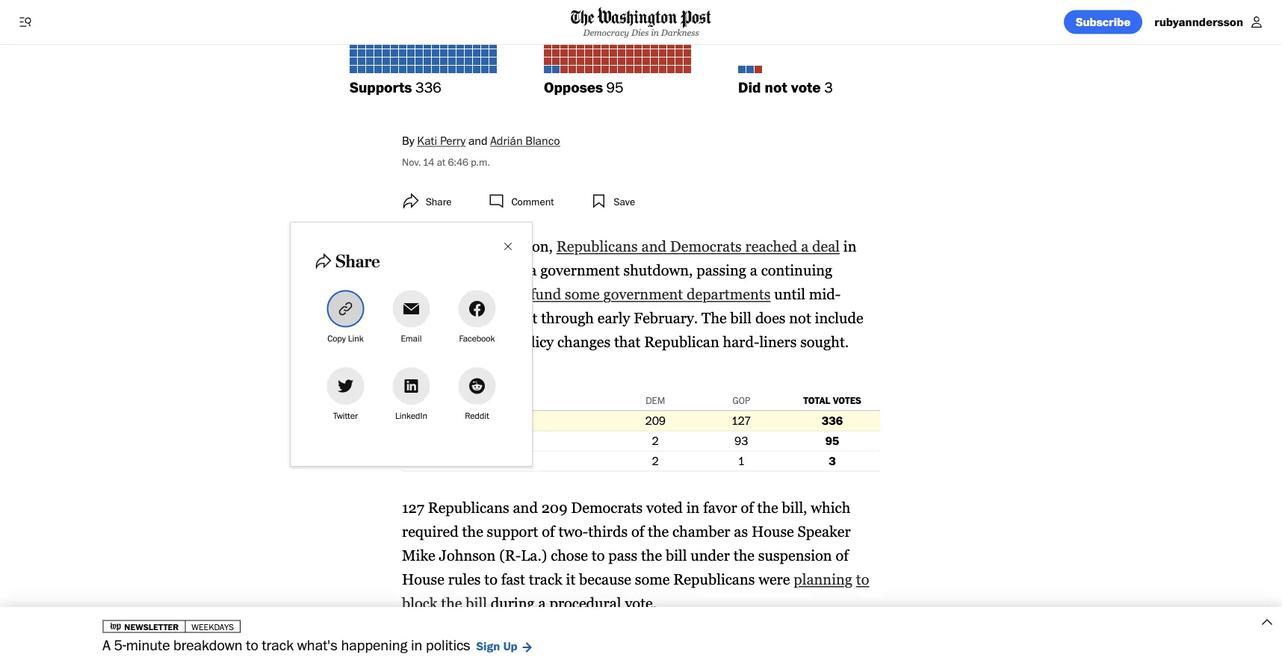 Task type: describe. For each thing, give the bounding box(es) containing it.
the left the bill,
[[757, 499, 779, 517]]

planning
[[794, 571, 853, 588]]

the up johnson
[[462, 523, 483, 540]]

gop
[[733, 395, 751, 407]]

to up because
[[592, 547, 605, 564]]

senate
[[606, 637, 651, 654]]

block
[[402, 595, 438, 612]]

of left 'two-'
[[542, 523, 555, 540]]

adrián blanco link
[[490, 133, 560, 147]]

early
[[598, 309, 630, 326]]

facebook
[[459, 333, 495, 344]]

bill inside the bill is expected to pass the senate later this week. the government will shut down at 12:01 a.m. saturday if a deal is not reached.
[[431, 637, 452, 654]]

supports 336
[[350, 78, 441, 96]]

darkness
[[661, 27, 699, 37]]

fast
[[501, 571, 525, 588]]

0 horizontal spatial track
[[262, 637, 294, 655]]

democracy dies in darkness
[[583, 27, 699, 37]]

1 horizontal spatial 209
[[645, 414, 666, 428]]

dem
[[646, 395, 665, 407]]

continuing
[[761, 261, 833, 279]]

saturday
[[590, 661, 649, 667]]

and inside until mid- january and the rest through early february. the bill does not include spending cuts or policy changes that republican hard-liners sought.
[[459, 309, 484, 326]]

on
[[402, 237, 422, 255]]

happening
[[341, 637, 408, 655]]

this
[[688, 637, 713, 654]]

the down the voted
[[648, 523, 669, 540]]

a 5-minute breakdown to track what's happening in politics
[[103, 637, 470, 655]]

0 horizontal spatial the
[[402, 637, 427, 654]]

fund some government departments
[[531, 285, 771, 303]]

later
[[654, 637, 684, 654]]

by
[[402, 133, 414, 147]]

supports for supports 336
[[350, 78, 412, 96]]

93
[[735, 434, 749, 449]]

subscribe link
[[1064, 10, 1143, 34]]

passing
[[697, 261, 747, 279]]

track inside '127 republicans and 209 democrats voted in favor of the bill, which required the support of two-thirds of the chamber as house speaker mike johnson (r-la.) chose to pass the bill under the suspension of house rules to fast track it because some republicans were'
[[529, 571, 563, 588]]

vote results
[[402, 371, 468, 385]]

johnson
[[439, 547, 496, 564]]

will for house
[[503, 285, 527, 303]]

to left fast
[[484, 571, 498, 588]]

to block the bill link
[[402, 571, 870, 612]]

kati perry link
[[417, 133, 466, 147]]

breakdown
[[173, 637, 243, 655]]

position
[[407, 395, 446, 407]]

sign
[[476, 639, 500, 654]]

to right breakdown in the left of the page
[[246, 637, 258, 655]]

save element
[[580, 186, 648, 216]]

in inside primary element
[[651, 27, 659, 37]]

expected
[[470, 637, 528, 654]]

the inside until mid- january and the rest through early february. the bill does not include spending cuts or policy changes that republican hard-liners sought.
[[702, 309, 727, 326]]

bill inside the to block the bill
[[466, 595, 487, 612]]

vote for did not vote 3
[[791, 78, 821, 96]]

in the house to avoid a government shutdown, passing a continuing resolution that will
[[402, 237, 857, 303]]

through
[[541, 309, 594, 326]]

close popover image
[[502, 241, 514, 253]]

what's
[[297, 637, 338, 655]]

14
[[423, 155, 435, 168]]

of up as at right bottom
[[741, 499, 754, 517]]

1 horizontal spatial share
[[426, 195, 452, 208]]

fund some government departments link
[[531, 285, 771, 303]]

share on linkedin image
[[402, 378, 420, 395]]

0 horizontal spatial 336
[[416, 78, 441, 96]]

✓
[[456, 414, 465, 428]]

democracy dies in darkness link
[[571, 7, 711, 37]]

reached
[[746, 237, 798, 255]]

127 for 127
[[732, 414, 751, 428]]

support
[[487, 523, 538, 540]]

(r-
[[499, 547, 521, 564]]

email
[[401, 333, 422, 344]]

linkedin
[[395, 411, 427, 422]]

departments
[[687, 285, 771, 303]]

on tuesday afternoon, republicans and democrats reached a deal
[[402, 237, 840, 255]]

during
[[491, 595, 535, 612]]

to block the bill
[[402, 571, 870, 612]]

blanco
[[526, 133, 560, 147]]

share on twitter image
[[337, 378, 355, 395]]

minute
[[126, 637, 170, 655]]

adrián
[[490, 133, 523, 147]]

2 for 93
[[652, 434, 659, 449]]

2 vertical spatial republicans
[[674, 571, 755, 588]]

a inside the bill is expected to pass the senate later this week. the government will shut down at 12:01 a.m. saturday if a deal is not reached.
[[665, 661, 673, 667]]

rest
[[513, 309, 538, 326]]

in left politics
[[411, 637, 423, 655]]

total votes
[[804, 395, 862, 407]]

did for did not vote
[[407, 454, 424, 469]]

the bill is expected to pass the senate later this week. the government will shut down at 12:01 a.m. saturday if a deal is not reached.
[[402, 637, 866, 667]]

comment
[[511, 195, 554, 208]]

and up the shutdown,
[[642, 237, 667, 255]]

february.
[[634, 309, 698, 326]]

pass inside the bill is expected to pass the senate later this week. the government will shut down at 12:01 a.m. saturday if a deal is not reached.
[[549, 637, 578, 654]]

democrats inside '127 republicans and 209 democrats voted in favor of the bill, which required the support of two-thirds of the chamber as house speaker mike johnson (r-la.) chose to pass the bill under the suspension of house rules to fast track it because some republicans were'
[[571, 499, 643, 517]]

shut
[[430, 661, 459, 667]]

were
[[759, 571, 790, 588]]

share inside dialog
[[336, 251, 380, 273]]

0 horizontal spatial some
[[565, 285, 600, 303]]

as
[[734, 523, 748, 540]]

which
[[811, 499, 851, 517]]

not inside the bill is expected to pass the senate later this week. the government will shut down at 12:01 a.m. saturday if a deal is not reached.
[[722, 661, 744, 667]]

did not vote
[[407, 454, 467, 469]]

0 vertical spatial 3
[[824, 78, 833, 96]]

supports for supports ✓
[[407, 414, 453, 428]]

sign up
[[476, 639, 518, 654]]

1 vertical spatial government
[[604, 285, 683, 303]]

up
[[503, 639, 518, 654]]

politics
[[426, 637, 470, 655]]

two-
[[559, 523, 588, 540]]

search and browse sections image
[[18, 15, 33, 30]]

12:01
[[519, 661, 554, 667]]

save image
[[580, 186, 648, 216]]

rules
[[448, 571, 481, 588]]

voted
[[646, 499, 683, 517]]

thirds
[[588, 523, 628, 540]]

127 for 127 republicans and 209 democrats voted in favor of the bill, which required the support of two-thirds of the chamber as house speaker mike johnson (r-la.) chose to pass the bill under the suspension of house rules to fast track it because some republicans were
[[402, 499, 424, 517]]

to inside the to block the bill
[[856, 571, 870, 588]]

to inside the bill is expected to pass the senate later this week. the government will shut down at 12:01 a.m. saturday if a deal is not reached.
[[532, 637, 545, 654]]

during a procedural vote.
[[487, 595, 657, 612]]

1
[[739, 454, 745, 469]]

sign up button
[[476, 639, 533, 654]]

comment on this story image
[[477, 186, 566, 216]]

republican
[[644, 333, 719, 350]]

did for did not vote 3
[[738, 78, 761, 96]]

nov. 14 at 6:46 p.m.
[[402, 155, 490, 168]]

share on reddit image
[[468, 378, 486, 395]]



Task type: locate. For each thing, give the bounding box(es) containing it.
95 down total votes at the right bottom of the page
[[826, 434, 839, 449]]

is
[[456, 637, 467, 654], [708, 661, 718, 667]]

that inside until mid- january and the rest through early february. the bill does not include spending cuts or policy changes that republican hard-liners sought.
[[614, 333, 641, 350]]

209 inside '127 republicans and 209 democrats voted in favor of the bill, which required the support of two-thirds of the chamber as house speaker mike johnson (r-la.) chose to pass the bill under the suspension of house rules to fast track it because some republicans were'
[[542, 499, 568, 517]]

house down tuesday
[[427, 261, 469, 279]]

reached.
[[748, 661, 804, 667]]

a right avoid
[[529, 261, 537, 279]]

the down departments
[[702, 309, 727, 326]]

the down on
[[402, 261, 423, 279]]

primary element
[[0, 0, 1282, 45]]

total
[[804, 395, 831, 407]]

link
[[348, 333, 364, 344]]

1 horizontal spatial 336
[[822, 414, 843, 428]]

1 vertical spatial some
[[635, 571, 670, 588]]

209 down the dem
[[645, 414, 666, 428]]

la.)
[[521, 547, 547, 564]]

in up chamber
[[687, 499, 700, 517]]

0 horizontal spatial pass
[[549, 637, 578, 654]]

that down avoid
[[473, 285, 499, 303]]

or
[[497, 333, 511, 350]]

0 horizontal spatial will
[[402, 661, 426, 667]]

republicans down save element in the top of the page
[[557, 237, 638, 255]]

resolution
[[402, 285, 469, 303]]

and up support
[[513, 499, 538, 517]]

bill
[[731, 309, 752, 326], [666, 547, 687, 564], [466, 595, 487, 612], [431, 637, 452, 654]]

house
[[427, 261, 469, 279], [752, 523, 794, 540], [402, 571, 445, 588]]

deal up the continuing
[[812, 237, 840, 255]]

kati
[[417, 133, 437, 147]]

the inside the to block the bill
[[441, 595, 462, 612]]

0 horizontal spatial share
[[336, 251, 380, 273]]

2 vertical spatial government
[[786, 637, 866, 654]]

tuesday
[[426, 237, 481, 255]]

some up through
[[565, 285, 600, 303]]

127 up required
[[402, 499, 424, 517]]

the down block
[[402, 637, 427, 654]]

share on facebook image
[[468, 300, 486, 318]]

democracy
[[583, 27, 629, 37]]

0 vertical spatial republicans
[[557, 237, 638, 255]]

bill up hard-
[[731, 309, 752, 326]]

0 vertical spatial 2
[[652, 434, 659, 449]]

p.m.
[[471, 155, 490, 168]]

will down avoid
[[503, 285, 527, 303]]

pass
[[609, 547, 638, 564], [549, 637, 578, 654]]

supports up by
[[350, 78, 412, 96]]

1 horizontal spatial pass
[[609, 547, 638, 564]]

vote
[[791, 78, 821, 96], [446, 454, 467, 469]]

0 vertical spatial share
[[426, 195, 452, 208]]

rubyanndersson button
[[1149, 10, 1270, 34]]

track left the what's on the bottom
[[262, 637, 294, 655]]

a up the continuing
[[801, 237, 809, 255]]

0 horizontal spatial 127
[[402, 499, 424, 517]]

because
[[579, 571, 631, 588]]

0 vertical spatial 127
[[732, 414, 751, 428]]

1 vertical spatial pass
[[549, 637, 578, 654]]

1 vertical spatial at
[[502, 661, 515, 667]]

to left avoid
[[473, 261, 486, 279]]

to up 12:01
[[532, 637, 545, 654]]

the inside the bill is expected to pass the senate later this week. the government will shut down at 12:01 a.m. saturday if a deal is not reached.
[[582, 637, 603, 654]]

1 vertical spatial democrats
[[571, 499, 643, 517]]

bill up 'shut'
[[431, 637, 452, 654]]

hard-
[[723, 333, 760, 350]]

is up 'shut'
[[456, 637, 467, 654]]

changes
[[558, 333, 611, 350]]

results
[[430, 371, 468, 385]]

email this article image
[[402, 300, 420, 318]]

deal down this
[[676, 661, 704, 667]]

until mid- january and the rest through early february. the bill does not include spending cuts or policy changes that republican hard-liners sought.
[[402, 285, 864, 350]]

a
[[103, 637, 111, 655]]

copy
[[328, 333, 346, 344]]

95 right opposes at the top left
[[607, 78, 624, 96]]

vote for did not vote
[[446, 454, 467, 469]]

government down the shutdown,
[[604, 285, 683, 303]]

will left 'shut'
[[402, 661, 426, 667]]

share down nov. 14 at 6:46 p.m.
[[426, 195, 452, 208]]

1 horizontal spatial republicans
[[557, 237, 638, 255]]

0 horizontal spatial deal
[[676, 661, 704, 667]]

1 vertical spatial did
[[407, 454, 424, 469]]

1 vertical spatial 127
[[402, 499, 424, 517]]

bill down rules
[[466, 595, 487, 612]]

0 vertical spatial pass
[[609, 547, 638, 564]]

1 horizontal spatial vote
[[791, 78, 821, 96]]

0 vertical spatial deal
[[812, 237, 840, 255]]

january
[[402, 309, 456, 326]]

2 for 1
[[652, 454, 659, 469]]

a down reached
[[750, 261, 758, 279]]

bill inside '127 republicans and 209 democrats voted in favor of the bill, which required the support of two-thirds of the chamber as house speaker mike johnson (r-la.) chose to pass the bill under the suspension of house rules to fast track it because some republicans were'
[[666, 547, 687, 564]]

1 vertical spatial republicans
[[428, 499, 509, 517]]

copy link image
[[337, 300, 355, 318]]

republicans and democrats reached a deal link
[[557, 237, 840, 255]]

a right the if
[[665, 661, 673, 667]]

republicans up required
[[428, 499, 509, 517]]

spending
[[402, 333, 463, 350]]

supports
[[350, 78, 412, 96], [407, 414, 453, 428]]

government inside the bill is expected to pass the senate later this week. the government will shut down at 12:01 a.m. saturday if a deal is not reached.
[[786, 637, 866, 654]]

0 vertical spatial that
[[473, 285, 499, 303]]

not inside until mid- january and the rest through early february. the bill does not include spending cuts or policy changes that republican hard-liners sought.
[[789, 309, 811, 326]]

1 vertical spatial 3
[[829, 454, 836, 469]]

2 horizontal spatial republicans
[[674, 571, 755, 588]]

at
[[437, 155, 446, 168], [502, 661, 515, 667]]

0 horizontal spatial vote
[[446, 454, 467, 469]]

afternoon,
[[484, 237, 553, 255]]

the down as at right bottom
[[734, 547, 755, 564]]

perry
[[440, 133, 466, 147]]

0 vertical spatial house
[[427, 261, 469, 279]]

0 vertical spatial some
[[565, 285, 600, 303]]

1 horizontal spatial that
[[614, 333, 641, 350]]

0 vertical spatial is
[[456, 637, 467, 654]]

twitter
[[333, 411, 358, 422]]

it
[[566, 571, 576, 588]]

0 horizontal spatial did
[[407, 454, 424, 469]]

1 vertical spatial is
[[708, 661, 718, 667]]

week.
[[716, 637, 754, 654]]

0 vertical spatial 95
[[607, 78, 624, 96]]

dies
[[631, 27, 649, 37]]

bill left under
[[666, 547, 687, 564]]

house inside in the house to avoid a government shutdown, passing a continuing resolution that will
[[427, 261, 469, 279]]

by kati perry and adrián blanco
[[402, 133, 560, 147]]

6:46
[[448, 155, 469, 168]]

will inside in the house to avoid a government shutdown, passing a continuing resolution that will
[[503, 285, 527, 303]]

in
[[651, 27, 659, 37], [844, 237, 857, 255], [687, 499, 700, 517], [411, 637, 423, 655]]

336 up kati
[[416, 78, 441, 96]]

0 vertical spatial at
[[437, 155, 446, 168]]

1 horizontal spatial did
[[738, 78, 761, 96]]

1 vertical spatial vote
[[446, 454, 467, 469]]

suspension
[[758, 547, 832, 564]]

1 horizontal spatial is
[[708, 661, 718, 667]]

pass inside '127 republicans and 209 democrats voted in favor of the bill, which required the support of two-thirds of the chamber as house speaker mike johnson (r-la.) chose to pass the bill under the suspension of house rules to fast track it because some republicans were'
[[609, 547, 638, 564]]

some inside '127 republicans and 209 democrats voted in favor of the bill, which required the support of two-thirds of the chamber as house speaker mike johnson (r-la.) chose to pass the bill under the suspension of house rules to fast track it because some republicans were'
[[635, 571, 670, 588]]

sought.
[[801, 333, 849, 350]]

avoid
[[490, 261, 526, 279]]

of down speaker
[[836, 547, 849, 564]]

in inside in the house to avoid a government shutdown, passing a continuing resolution that will
[[844, 237, 857, 255]]

1 vertical spatial share
[[336, 251, 380, 273]]

1 horizontal spatial democrats
[[670, 237, 742, 255]]

some up vote.
[[635, 571, 670, 588]]

share this article image
[[392, 186, 466, 219]]

cuts
[[466, 333, 493, 350]]

chose
[[551, 547, 588, 564]]

if
[[652, 661, 662, 667]]

2 2 from the top
[[652, 454, 659, 469]]

0 horizontal spatial 95
[[607, 78, 624, 96]]

0 horizontal spatial is
[[456, 637, 467, 654]]

government up fund
[[540, 261, 620, 279]]

speaker
[[798, 523, 851, 540]]

that down early
[[614, 333, 641, 350]]

a
[[801, 237, 809, 255], [529, 261, 537, 279], [750, 261, 758, 279], [539, 595, 546, 612], [665, 661, 673, 667]]

336
[[416, 78, 441, 96], [822, 414, 843, 428]]

to right planning
[[856, 571, 870, 588]]

under
[[691, 547, 730, 564]]

0 vertical spatial vote
[[791, 78, 821, 96]]

0 horizontal spatial democrats
[[571, 499, 643, 517]]

1 horizontal spatial 95
[[826, 434, 839, 449]]

at inside the bill is expected to pass the senate later this week. the government will shut down at 12:01 a.m. saturday if a deal is not reached.
[[502, 661, 515, 667]]

0 vertical spatial government
[[540, 261, 620, 279]]

policy
[[515, 333, 554, 350]]

the up reached.
[[758, 637, 783, 654]]

0 horizontal spatial at
[[437, 155, 446, 168]]

of right thirds
[[631, 523, 644, 540]]

include
[[815, 309, 864, 326]]

fund
[[531, 285, 561, 303]]

democrats up thirds
[[571, 499, 643, 517]]

2 up the voted
[[652, 454, 659, 469]]

0 vertical spatial will
[[503, 285, 527, 303]]

0 vertical spatial did
[[738, 78, 761, 96]]

1 vertical spatial 336
[[822, 414, 843, 428]]

127 down the gop
[[732, 414, 751, 428]]

0 horizontal spatial republicans
[[428, 499, 509, 517]]

2 vertical spatial house
[[402, 571, 445, 588]]

in inside '127 republicans and 209 democrats voted in favor of the bill, which required the support of two-thirds of the chamber as house speaker mike johnson (r-la.) chose to pass the bill under the suspension of house rules to fast track it because some republicans were'
[[687, 499, 700, 517]]

nov.
[[402, 155, 421, 168]]

95
[[607, 78, 624, 96], [826, 434, 839, 449]]

1 vertical spatial track
[[262, 637, 294, 655]]

127 republicans and 209 democrats voted in favor of the bill, which required the support of two-thirds of the chamber as house speaker mike johnson (r-la.) chose to pass the bill under the suspension of house rules to fast track it because some republicans were
[[402, 499, 851, 588]]

track
[[529, 571, 563, 588], [262, 637, 294, 655]]

required
[[402, 523, 459, 540]]

0 horizontal spatial 209
[[542, 499, 568, 517]]

newsletter
[[124, 622, 179, 633]]

0 vertical spatial 209
[[645, 414, 666, 428]]

1 horizontal spatial track
[[529, 571, 563, 588]]

will
[[503, 285, 527, 303], [402, 661, 426, 667]]

1 2 from the top
[[652, 434, 659, 449]]

bill,
[[782, 499, 808, 517]]

at down the up
[[502, 661, 515, 667]]

republicans down under
[[674, 571, 755, 588]]

1 horizontal spatial at
[[502, 661, 515, 667]]

127 inside '127 republicans and 209 democrats voted in favor of the bill, which required the support of two-thirds of the chamber as house speaker mike johnson (r-la.) chose to pass the bill under the suspension of house rules to fast track it because some republicans were'
[[402, 499, 424, 517]]

the up a.m.
[[582, 637, 603, 654]]

0 horizontal spatial that
[[473, 285, 499, 303]]

pass up a.m.
[[549, 637, 578, 654]]

that
[[473, 285, 499, 303], [614, 333, 641, 350]]

opposes 95
[[544, 78, 624, 96]]

336 down total votes at the right bottom of the page
[[822, 414, 843, 428]]

1 horizontal spatial deal
[[812, 237, 840, 255]]

1 horizontal spatial will
[[503, 285, 527, 303]]

1 vertical spatial will
[[402, 661, 426, 667]]

of
[[741, 499, 754, 517], [542, 523, 555, 540], [631, 523, 644, 540], [836, 547, 849, 564]]

track left it
[[529, 571, 563, 588]]

the down rules
[[441, 595, 462, 612]]

house right as at right bottom
[[752, 523, 794, 540]]

and up facebook
[[459, 309, 484, 326]]

the
[[702, 309, 727, 326], [402, 637, 427, 654], [758, 637, 783, 654]]

does
[[755, 309, 786, 326]]

bill inside until mid- january and the rest through early february. the bill does not include spending cuts or policy changes that republican hard-liners sought.
[[731, 309, 752, 326]]

1 vertical spatial 2
[[652, 454, 659, 469]]

1 horizontal spatial 127
[[732, 414, 751, 428]]

government up reached.
[[786, 637, 866, 654]]

mike
[[402, 547, 436, 564]]

will for is
[[402, 661, 426, 667]]

2 down the dem
[[652, 434, 659, 449]]

supports down position
[[407, 414, 453, 428]]

a.m.
[[557, 661, 586, 667]]

1 horizontal spatial the
[[702, 309, 727, 326]]

did not vote 3
[[738, 78, 833, 96]]

at right "14" at the top left of the page
[[437, 155, 446, 168]]

0 vertical spatial track
[[529, 571, 563, 588]]

1 vertical spatial that
[[614, 333, 641, 350]]

0 vertical spatial 336
[[416, 78, 441, 96]]

government inside in the house to avoid a government shutdown, passing a continuing resolution that will
[[540, 261, 620, 279]]

share up copy link icon
[[336, 251, 380, 273]]

1 vertical spatial 209
[[542, 499, 568, 517]]

0 vertical spatial democrats
[[670, 237, 742, 255]]

and up p.m.
[[468, 133, 488, 147]]

copy link
[[328, 333, 364, 344]]

the washington post homepage. image
[[571, 7, 711, 28]]

reddit
[[465, 411, 489, 422]]

1 vertical spatial house
[[752, 523, 794, 540]]

to inside in the house to avoid a government shutdown, passing a continuing resolution that will
[[473, 261, 486, 279]]

in up include
[[844, 237, 857, 255]]

mid-
[[809, 285, 841, 303]]

the inside until mid- january and the rest through early february. the bill does not include spending cuts or policy changes that republican hard-liners sought.
[[488, 309, 509, 326]]

that inside in the house to avoid a government shutdown, passing a continuing resolution that will
[[473, 285, 499, 303]]

democrats up passing
[[670, 237, 742, 255]]

the inside in the house to avoid a government shutdown, passing a continuing resolution that will
[[402, 261, 423, 279]]

a right during
[[539, 595, 546, 612]]

1 vertical spatial supports
[[407, 414, 453, 428]]

the up to block the bill link
[[641, 547, 662, 564]]

1 vertical spatial deal
[[676, 661, 704, 667]]

vote.
[[625, 595, 657, 612]]

tagline, democracy dies in darkness element
[[571, 27, 711, 37]]

0 vertical spatial supports
[[350, 78, 412, 96]]

share dialog
[[290, 222, 533, 467]]

in right dies
[[651, 27, 659, 37]]

209 up 'two-'
[[542, 499, 568, 517]]

is down this
[[708, 661, 718, 667]]

1 horizontal spatial some
[[635, 571, 670, 588]]

liners
[[760, 333, 797, 350]]

the right share on facebook image
[[488, 309, 509, 326]]

house up block
[[402, 571, 445, 588]]

and inside '127 republicans and 209 democrats voted in favor of the bill, which required the support of two-thirds of the chamber as house speaker mike johnson (r-la.) chose to pass the bill under the suspension of house rules to fast track it because some republicans were'
[[513, 499, 538, 517]]

2 horizontal spatial the
[[758, 637, 783, 654]]

deal inside the bill is expected to pass the senate later this week. the government will shut down at 12:01 a.m. saturday if a deal is not reached.
[[676, 661, 704, 667]]

will inside the bill is expected to pass the senate later this week. the government will shut down at 12:01 a.m. saturday if a deal is not reached.
[[402, 661, 426, 667]]

pass down thirds
[[609, 547, 638, 564]]

1 vertical spatial 95
[[826, 434, 839, 449]]



Task type: vqa. For each thing, say whether or not it's contained in the screenshot.
rules
yes



